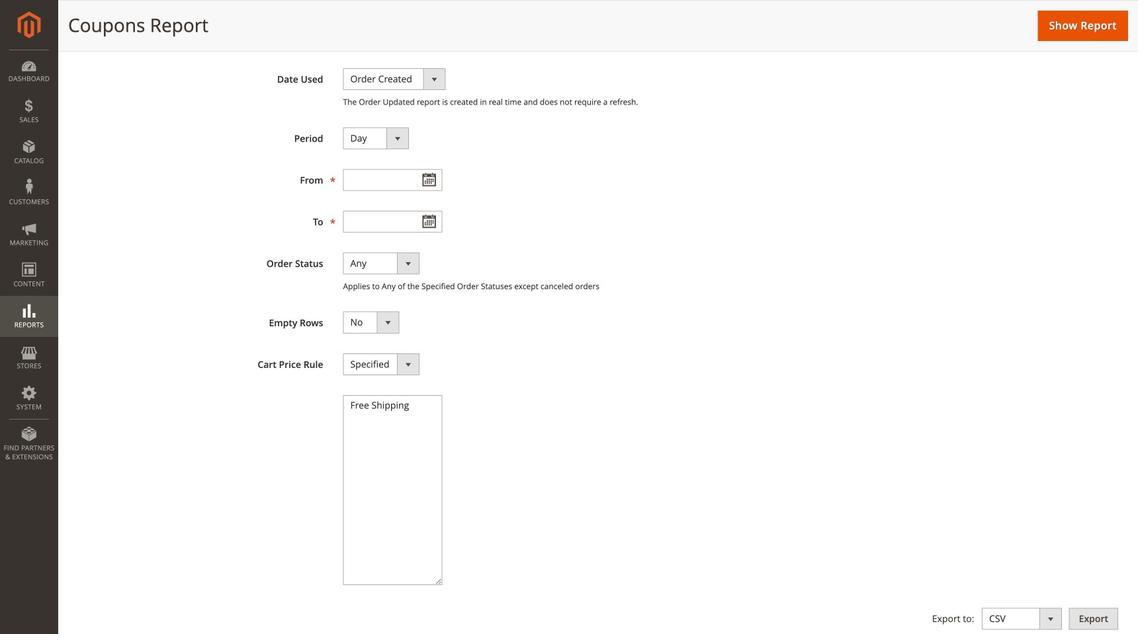 Task type: locate. For each thing, give the bounding box(es) containing it.
magento admin panel image
[[18, 11, 41, 38]]

menu bar
[[0, 50, 58, 468]]

None text field
[[343, 169, 443, 191], [343, 211, 443, 233], [343, 169, 443, 191], [343, 211, 443, 233]]



